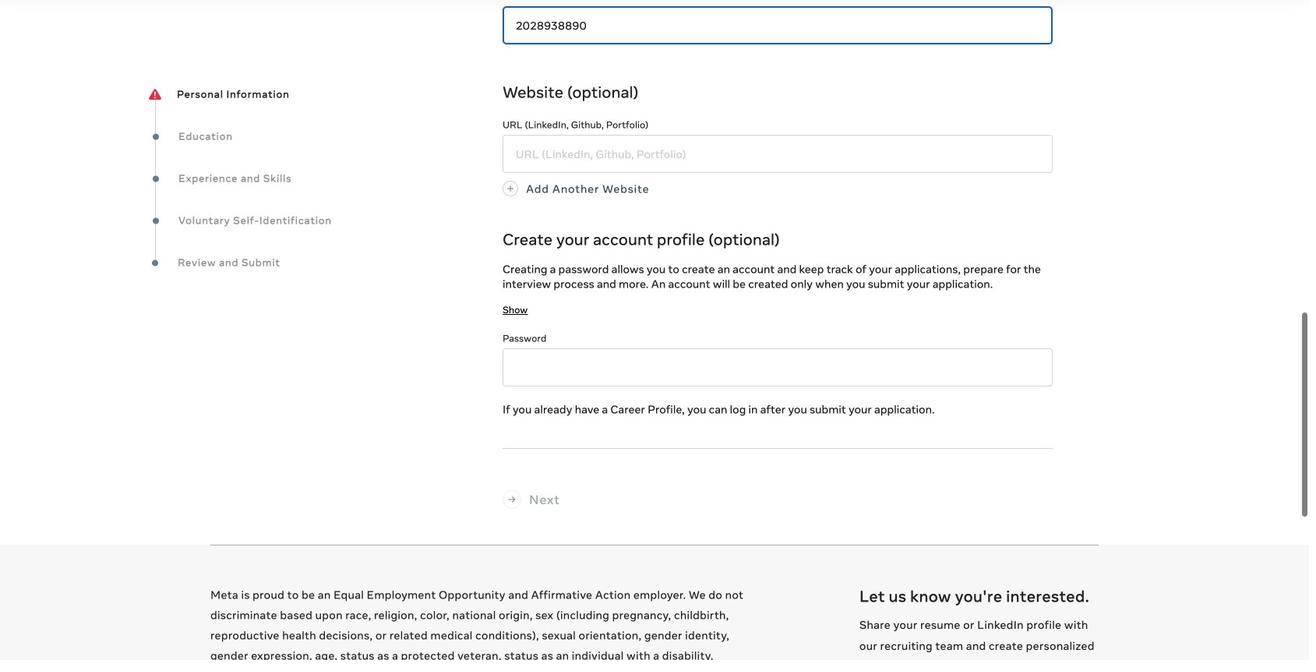 Task type: describe. For each thing, give the bounding box(es) containing it.
URL (LinkedIn, Github, Portfolio) text field
[[503, 135, 1053, 173]]



Task type: locate. For each thing, give the bounding box(es) containing it.
None password field
[[503, 349, 1053, 387]]

Phone text field
[[503, 6, 1053, 45]]



Task type: vqa. For each thing, say whether or not it's contained in the screenshot.
the Desktop Nav Logo
no



